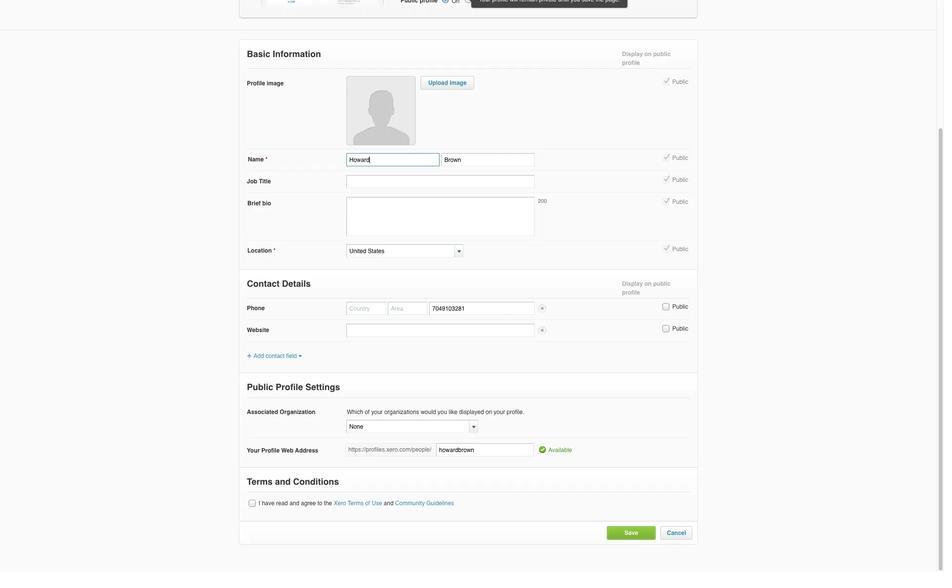 Task type: vqa. For each thing, say whether or not it's contained in the screenshot.
First name
no



Task type: describe. For each thing, give the bounding box(es) containing it.
4 public button from the top
[[662, 198, 671, 206]]

public for fifth the public button from the bottom of the page
[[673, 177, 689, 184]]

address
[[295, 448, 319, 455]]

public for first the public button from the bottom of the page
[[673, 326, 689, 332]]

public for 7th the public button from the bottom of the page
[[673, 79, 689, 85]]

cancel
[[667, 530, 686, 537]]

upload image
[[428, 80, 467, 86]]

details
[[282, 279, 311, 289]]

profile for public profile settings
[[276, 382, 303, 393]]

displayed
[[459, 409, 484, 416]]

which
[[347, 409, 363, 416]]

basic
[[247, 49, 270, 59]]

public for second the public button from the bottom
[[673, 304, 689, 310]]

guidelines
[[427, 501, 454, 507]]

you
[[438, 409, 447, 416]]

i have read and agree to the xero terms of use and community guidelines
[[259, 501, 454, 507]]

cancel button
[[667, 530, 686, 537]]

public for 6th the public button from the bottom of the page
[[673, 155, 689, 162]]

organizations
[[384, 409, 419, 416]]

organization
[[280, 409, 316, 416]]

Location text field
[[347, 245, 455, 258]]

0 vertical spatial of
[[365, 409, 370, 416]]

contact details
[[247, 279, 311, 289]]

2 public button from the top
[[662, 154, 671, 162]]

available
[[549, 447, 572, 454]]

i
[[259, 501, 260, 507]]

1 horizontal spatial terms
[[348, 501, 364, 507]]

image
[[450, 80, 467, 86]]

phone
[[247, 305, 265, 312]]

and right read
[[290, 501, 299, 507]]

profile.
[[507, 409, 525, 416]]

upload
[[428, 80, 448, 86]]

terms and conditions
[[247, 477, 339, 487]]

your profile web address
[[247, 448, 319, 455]]

0 vertical spatial profile
[[247, 80, 265, 87]]

add
[[254, 353, 264, 360]]

your
[[247, 448, 260, 455]]

brief bio
[[247, 200, 271, 207]]

public for 4th the public button from the bottom
[[673, 199, 689, 206]]

xero
[[334, 501, 346, 507]]

https://profiles.xero.com/people/
[[349, 447, 432, 454]]

5 public button from the top
[[662, 245, 671, 254]]

community
[[395, 501, 425, 507]]

save
[[625, 530, 638, 537]]

Last text field
[[442, 153, 535, 166]]

1 public button from the top
[[662, 78, 671, 86]]

add contact field button
[[247, 353, 302, 360]]

title
[[259, 178, 271, 185]]

Brief bio text field
[[347, 197, 535, 236]]

7 public button from the top
[[662, 325, 671, 333]]

contact
[[266, 353, 285, 360]]

add contact field
[[254, 353, 297, 360]]

2 your from the left
[[494, 409, 505, 416]]

Number text field
[[430, 302, 535, 315]]

Name text field
[[347, 153, 440, 166]]

profile for your profile web address
[[262, 448, 280, 455]]

public for contact details
[[654, 281, 671, 288]]

Off button
[[464, 0, 473, 4]]



Task type: locate. For each thing, give the bounding box(es) containing it.
1 horizontal spatial your
[[494, 409, 505, 416]]

0 vertical spatial display
[[622, 51, 643, 58]]

public for fifth the public button
[[673, 246, 689, 253]]

display
[[622, 51, 643, 58], [622, 281, 643, 288]]

on for details
[[645, 281, 652, 288]]

display for details
[[622, 281, 643, 288]]

have
[[262, 501, 275, 507]]

200
[[538, 198, 547, 205]]

0 vertical spatial public
[[654, 51, 671, 58]]

image
[[267, 80, 284, 87]]

1 profile from the top
[[622, 60, 640, 66]]

None text field
[[436, 444, 534, 457]]

0 vertical spatial display on public profile
[[622, 51, 671, 66]]

1 vertical spatial public
[[654, 281, 671, 288]]

profile
[[622, 60, 640, 66], [622, 289, 640, 296]]

save button
[[625, 530, 638, 537]]

public for basic information
[[654, 51, 671, 58]]

0 vertical spatial terms
[[247, 477, 273, 487]]

0 vertical spatial on
[[645, 51, 652, 58]]

1 display on public profile from the top
[[622, 51, 671, 66]]

display for information
[[622, 51, 643, 58]]

1 public from the top
[[654, 51, 671, 58]]

el image
[[298, 355, 302, 358]]

associated
[[247, 409, 278, 416]]

2 display from the top
[[622, 281, 643, 288]]

conditions
[[293, 477, 339, 487]]

profile image
[[247, 80, 284, 87]]

agree
[[301, 501, 316, 507]]

the
[[324, 501, 332, 507]]

job
[[247, 178, 257, 185]]

1 display from the top
[[622, 51, 643, 58]]

contact
[[247, 279, 280, 289]]

profile for basic information
[[622, 60, 640, 66]]

profile up associated organization
[[276, 382, 303, 393]]

None text field
[[347, 175, 535, 188], [347, 324, 535, 337], [347, 420, 470, 434], [347, 175, 535, 188], [347, 324, 535, 337], [347, 420, 470, 434]]

and up read
[[275, 477, 291, 487]]

0 horizontal spatial terms
[[247, 477, 273, 487]]

display on public profile for contact details
[[622, 281, 671, 296]]

3 public button from the top
[[662, 176, 671, 184]]

6 public button from the top
[[662, 303, 671, 311]]

upload image button
[[428, 80, 467, 86]]

and
[[275, 477, 291, 487], [290, 501, 299, 507], [384, 501, 394, 507]]

1 vertical spatial profile
[[276, 382, 303, 393]]

job title
[[247, 178, 271, 185]]

would
[[421, 409, 436, 416]]

display on public profile
[[622, 51, 671, 66], [622, 281, 671, 296]]

1 vertical spatial display
[[622, 281, 643, 288]]

terms right "xero"
[[348, 501, 364, 507]]

use
[[372, 501, 382, 507]]

on for information
[[645, 51, 652, 58]]

bio
[[262, 200, 271, 207]]

like
[[449, 409, 458, 416]]

public
[[673, 79, 689, 85], [673, 155, 689, 162], [673, 177, 689, 184], [673, 199, 689, 206], [673, 246, 689, 253], [673, 304, 689, 310], [673, 326, 689, 332], [247, 382, 273, 393]]

brief
[[247, 200, 261, 207]]

profile left web
[[262, 448, 280, 455]]

1 vertical spatial terms
[[348, 501, 364, 507]]

associated organization
[[247, 409, 316, 416]]

0 vertical spatial profile
[[622, 60, 640, 66]]

your right which
[[371, 409, 383, 416]]

read
[[276, 501, 288, 507]]

and right use
[[384, 501, 394, 507]]

profile for contact details
[[622, 289, 640, 296]]

1 vertical spatial display on public profile
[[622, 281, 671, 296]]

which of your organizations would you like displayed on your profile.
[[347, 409, 525, 416]]

1 vertical spatial profile
[[622, 289, 640, 296]]

community guidelines link
[[395, 501, 454, 507]]

1 vertical spatial of
[[365, 501, 370, 507]]

your left profile.
[[494, 409, 505, 416]]

basic information
[[247, 49, 321, 59]]

website
[[247, 327, 269, 334]]

0 horizontal spatial your
[[371, 409, 383, 416]]

information
[[273, 49, 321, 59]]

Public button
[[662, 78, 671, 86], [662, 154, 671, 162], [662, 176, 671, 184], [662, 198, 671, 206], [662, 245, 671, 254], [662, 303, 671, 311], [662, 325, 671, 333]]

2 profile from the top
[[622, 289, 640, 296]]

of left use
[[365, 501, 370, 507]]

profile
[[247, 80, 265, 87], [276, 382, 303, 393], [262, 448, 280, 455]]

on
[[645, 51, 652, 58], [645, 281, 652, 288], [486, 409, 492, 416]]

On button
[[441, 0, 450, 4]]

None button
[[248, 499, 257, 508]]

location
[[247, 247, 272, 254]]

settings
[[306, 382, 340, 393]]

Area text field
[[388, 302, 428, 315]]

of right which
[[365, 409, 370, 416]]

1 vertical spatial on
[[645, 281, 652, 288]]

display on public profile for basic information
[[622, 51, 671, 66]]

xero terms of use link
[[334, 501, 382, 507]]

profile left image
[[247, 80, 265, 87]]

Country text field
[[347, 302, 386, 315]]

public profile settings
[[247, 382, 340, 393]]

2 public from the top
[[654, 281, 671, 288]]

web
[[281, 448, 294, 455]]

to
[[318, 501, 323, 507]]

name
[[248, 156, 264, 163]]

2 vertical spatial profile
[[262, 448, 280, 455]]

terms up 'i'
[[247, 477, 273, 487]]

of
[[365, 409, 370, 416], [365, 501, 370, 507]]

1 your from the left
[[371, 409, 383, 416]]

your
[[371, 409, 383, 416], [494, 409, 505, 416]]

terms
[[247, 477, 273, 487], [348, 501, 364, 507]]

2 vertical spatial on
[[486, 409, 492, 416]]

2 display on public profile from the top
[[622, 281, 671, 296]]

public
[[654, 51, 671, 58], [654, 281, 671, 288]]

field
[[286, 353, 297, 360]]



